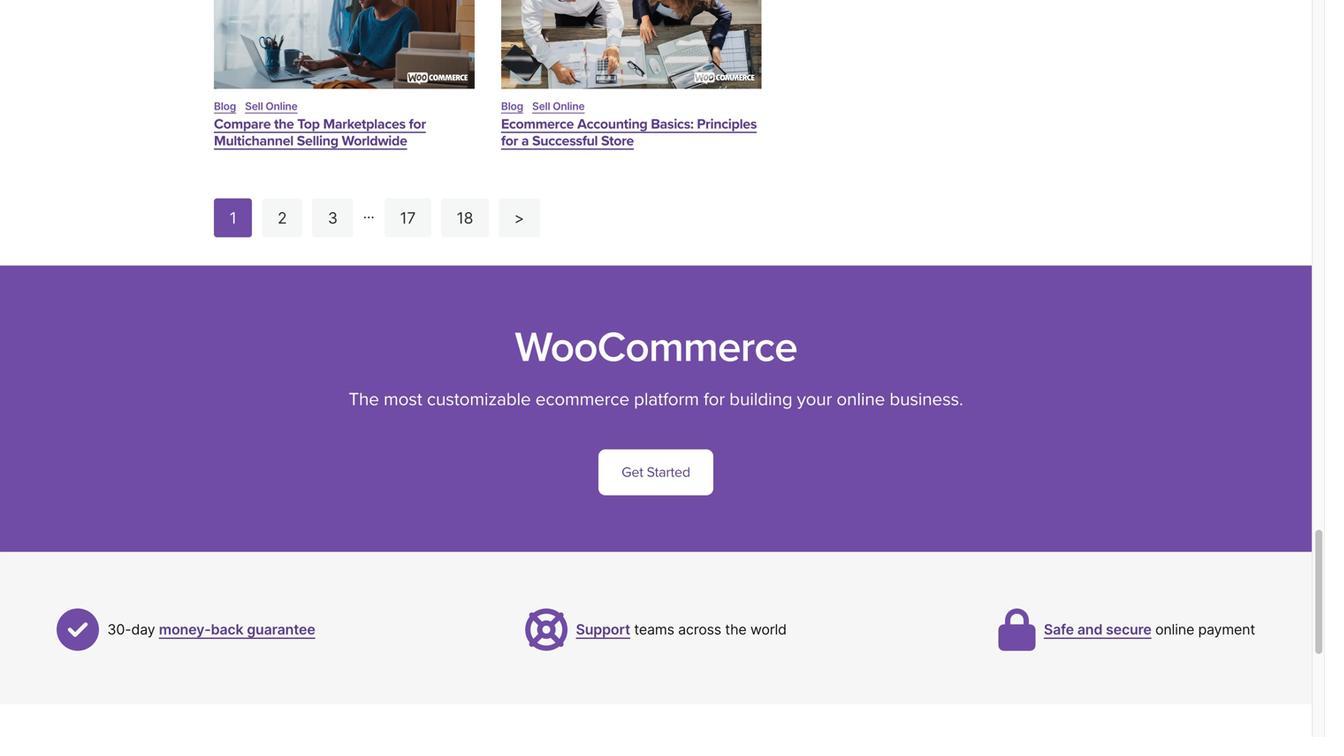 Task type: locate. For each thing, give the bounding box(es) containing it.
sell online link for ecommerce
[[532, 100, 585, 113]]

ecommerce
[[536, 389, 630, 411]]

online right the secure
[[1156, 622, 1195, 639]]

> link
[[499, 199, 540, 238]]

the
[[274, 116, 294, 132], [725, 622, 747, 639]]

for right worldwide
[[409, 116, 426, 132]]

sell
[[245, 100, 263, 113], [532, 100, 550, 113]]

0 horizontal spatial blog link
[[214, 100, 236, 113]]

blog inside blog sell online ecommerce accounting basics: principles for a successful store
[[501, 100, 524, 113]]

woocommerce
[[515, 323, 798, 373]]

…
[[363, 205, 375, 222]]

sell inside blog sell online compare the top marketplaces for multichannel selling worldwide
[[245, 100, 263, 113]]

1 horizontal spatial the
[[725, 622, 747, 639]]

most
[[384, 389, 422, 411]]

1 sell online link from the left
[[245, 100, 298, 113]]

1 horizontal spatial blog link
[[501, 100, 524, 113]]

1 blog from the left
[[214, 100, 236, 113]]

online for the
[[266, 100, 298, 113]]

>
[[514, 209, 525, 227]]

1 horizontal spatial blog
[[501, 100, 524, 113]]

sell inside blog sell online ecommerce accounting basics: principles for a successful store
[[532, 100, 550, 113]]

online inside blog sell online ecommerce accounting basics: principles for a successful store
[[553, 100, 585, 113]]

0 horizontal spatial online
[[266, 100, 298, 113]]

sell for compare
[[245, 100, 263, 113]]

1
[[230, 209, 237, 227]]

for left building
[[704, 389, 725, 411]]

1 horizontal spatial sell
[[532, 100, 550, 113]]

1 blog link from the left
[[214, 100, 236, 113]]

ecommerce accounting basics: principles for a successful store link
[[501, 116, 757, 149]]

sell up the compare
[[245, 100, 263, 113]]

blog link
[[214, 100, 236, 113], [501, 100, 524, 113]]

get started link
[[599, 450, 714, 496]]

sell online link
[[245, 100, 298, 113], [532, 100, 585, 113]]

blog inside blog sell online compare the top marketplaces for multichannel selling worldwide
[[214, 100, 236, 113]]

basics:
[[651, 116, 694, 132]]

two people working on accounting image
[[501, 0, 762, 89]]

secure
[[1106, 622, 1152, 639]]

0 horizontal spatial for
[[409, 116, 426, 132]]

2 sell online link from the left
[[532, 100, 585, 113]]

30-day money-back guarantee
[[107, 622, 315, 639]]

for left a
[[501, 132, 518, 149]]

sell up ecommerce
[[532, 100, 550, 113]]

money-back guarantee link
[[159, 622, 315, 639]]

17
[[400, 209, 416, 227]]

for inside blog sell online ecommerce accounting basics: principles for a successful store
[[501, 132, 518, 149]]

1 sell from the left
[[245, 100, 263, 113]]

30-
[[107, 622, 131, 639]]

1 online from the left
[[266, 100, 298, 113]]

online up successful
[[553, 100, 585, 113]]

blog
[[214, 100, 236, 113], [501, 100, 524, 113]]

0 horizontal spatial blog
[[214, 100, 236, 113]]

compare the top marketplaces for multichannel selling worldwide link
[[214, 116, 426, 149]]

business.
[[890, 389, 964, 411]]

blog up the compare
[[214, 100, 236, 113]]

0 horizontal spatial sell online link
[[245, 100, 298, 113]]

the most customizable ecommerce platform for building your online business.
[[349, 389, 964, 411]]

1 horizontal spatial sell online link
[[532, 100, 585, 113]]

blog link up ecommerce
[[501, 100, 524, 113]]

world
[[751, 622, 787, 639]]

online for accounting
[[553, 100, 585, 113]]

3
[[328, 209, 338, 227]]

day
[[131, 622, 155, 639]]

support teams across the world
[[576, 622, 787, 639]]

2 horizontal spatial for
[[704, 389, 725, 411]]

1 vertical spatial online
[[1156, 622, 1195, 639]]

online
[[837, 389, 885, 411], [1156, 622, 1195, 639]]

top
[[297, 116, 320, 132]]

sell online link up ecommerce
[[532, 100, 585, 113]]

the left top
[[274, 116, 294, 132]]

1 horizontal spatial online
[[553, 100, 585, 113]]

blog link up the compare
[[214, 100, 236, 113]]

2 blog from the left
[[501, 100, 524, 113]]

for inside blog sell online compare the top marketplaces for multichannel selling worldwide
[[409, 116, 426, 132]]

blog link for ecommerce accounting basics: principles for a successful store
[[501, 100, 524, 113]]

0 horizontal spatial the
[[274, 116, 294, 132]]

online up top
[[266, 100, 298, 113]]

online
[[266, 100, 298, 113], [553, 100, 585, 113]]

1 horizontal spatial online
[[1156, 622, 1195, 639]]

started
[[647, 465, 691, 481]]

3 link
[[312, 199, 353, 238]]

0 horizontal spatial online
[[837, 389, 885, 411]]

ecommerce
[[501, 116, 574, 132]]

1 horizontal spatial for
[[501, 132, 518, 149]]

for
[[409, 116, 426, 132], [501, 132, 518, 149], [704, 389, 725, 411]]

sell online link up the compare
[[245, 100, 298, 113]]

2 online from the left
[[553, 100, 585, 113]]

2 sell from the left
[[532, 100, 550, 113]]

online inside blog sell online compare the top marketplaces for multichannel selling worldwide
[[266, 100, 298, 113]]

2 blog link from the left
[[501, 100, 524, 113]]

online right your at the right bottom of the page
[[837, 389, 885, 411]]

the left world
[[725, 622, 747, 639]]

sell online link for compare
[[245, 100, 298, 113]]

0 horizontal spatial sell
[[245, 100, 263, 113]]

0 vertical spatial the
[[274, 116, 294, 132]]

blog link for compare the top marketplaces for multichannel selling worldwide
[[214, 100, 236, 113]]

blog up ecommerce
[[501, 100, 524, 113]]



Task type: vqa. For each thing, say whether or not it's contained in the screenshot.
Search icon
no



Task type: describe. For each thing, give the bounding box(es) containing it.
0 vertical spatial online
[[837, 389, 885, 411]]

blog for compare the top marketplaces for multichannel selling worldwide
[[214, 100, 236, 113]]

get
[[622, 465, 644, 481]]

customizable
[[427, 389, 531, 411]]

payment
[[1199, 622, 1256, 639]]

sell for ecommerce
[[532, 100, 550, 113]]

safe and secure online payment
[[1044, 622, 1256, 639]]

a
[[522, 132, 529, 149]]

principles
[[697, 116, 757, 132]]

accounting
[[577, 116, 648, 132]]

back
[[211, 622, 244, 639]]

18 link
[[441, 199, 489, 238]]

guarantee
[[247, 622, 315, 639]]

your
[[797, 389, 832, 411]]

2
[[278, 209, 287, 227]]

17 link
[[385, 199, 431, 238]]

support link
[[576, 622, 631, 639]]

for for ecommerce accounting basics: principles for a successful store
[[501, 132, 518, 149]]

get started
[[622, 465, 691, 481]]

selling
[[297, 132, 339, 149]]

compare the top marketplaces for multichannel selling worldwide image
[[214, 0, 475, 89]]

multichannel
[[214, 132, 294, 149]]

blog sell online compare the top marketplaces for multichannel selling worldwide
[[214, 100, 426, 149]]

successful
[[532, 132, 598, 149]]

the
[[349, 389, 379, 411]]

worldwide
[[342, 132, 407, 149]]

teams
[[634, 622, 675, 639]]

safe
[[1044, 622, 1074, 639]]

support
[[576, 622, 631, 639]]

store
[[601, 132, 634, 149]]

building
[[730, 389, 793, 411]]

blog sell online ecommerce accounting basics: principles for a successful store
[[501, 100, 757, 149]]

money-
[[159, 622, 211, 639]]

and
[[1078, 622, 1103, 639]]

for for compare the top marketplaces for multichannel selling worldwide
[[409, 116, 426, 132]]

blog for ecommerce accounting basics: principles for a successful store
[[501, 100, 524, 113]]

the inside blog sell online compare the top marketplaces for multichannel selling worldwide
[[274, 116, 294, 132]]

marketplaces
[[323, 116, 406, 132]]

1 vertical spatial the
[[725, 622, 747, 639]]

compare
[[214, 116, 271, 132]]

18
[[457, 209, 473, 227]]

2 link
[[262, 199, 303, 238]]

safe and secure link
[[1044, 622, 1152, 639]]

platform
[[634, 389, 699, 411]]

across
[[678, 622, 722, 639]]



